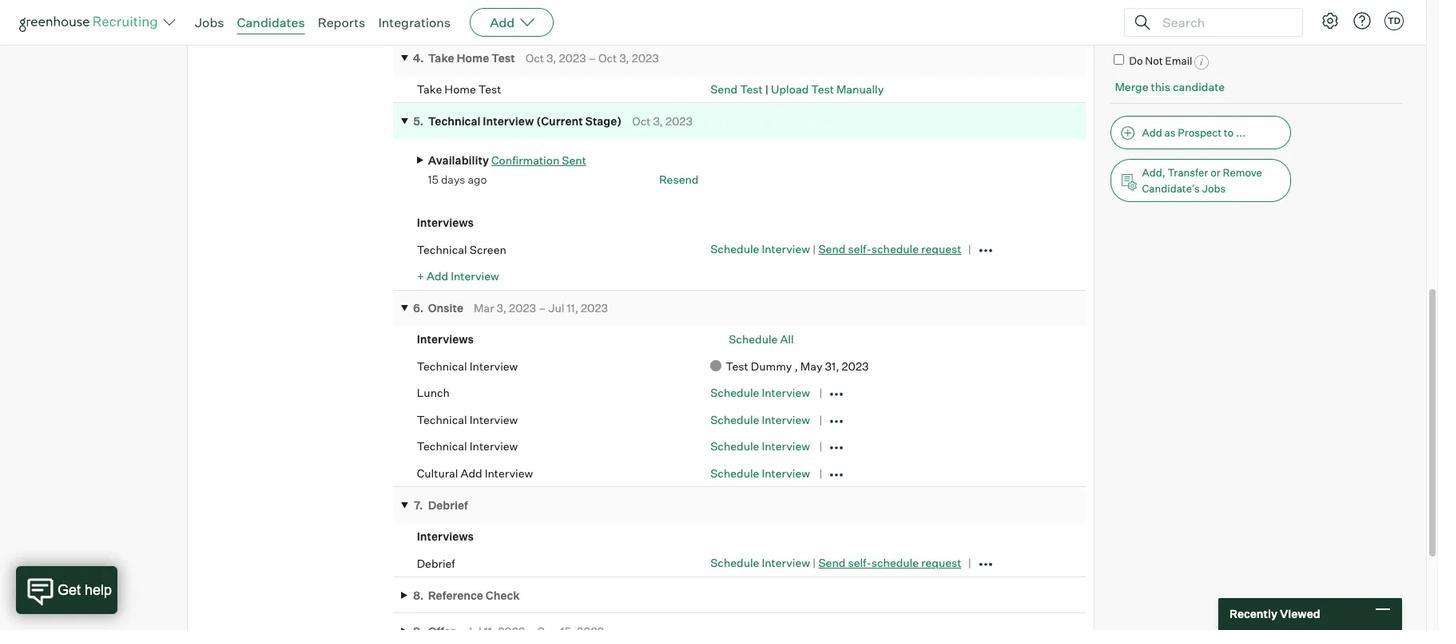 Task type: describe. For each thing, give the bounding box(es) containing it.
5 schedule interview link from the top
[[711, 467, 810, 480]]

prospect
[[1178, 126, 1222, 139]]

email the team button
[[1111, 15, 1292, 42]]

2023 up resend
[[666, 114, 693, 128]]

test up 5. technical interview (current stage)
[[479, 82, 501, 96]]

1 vertical spatial take
[[417, 82, 442, 96]]

reference
[[428, 589, 483, 602]]

8.
[[413, 589, 424, 602]]

configure image
[[1321, 11, 1340, 30]]

add as prospect to ...
[[1142, 126, 1246, 139]]

confirmation sent button
[[492, 153, 586, 167]]

4.
[[413, 51, 424, 65]]

may
[[801, 359, 823, 373]]

integrations link
[[378, 14, 451, 30]]

td button
[[1382, 8, 1407, 34]]

technical screen
[[417, 243, 507, 256]]

| for debrief
[[813, 557, 816, 570]]

candidates
[[237, 14, 305, 30]]

add, transfer or remove candidate's jobs button
[[1111, 159, 1292, 202]]

,
[[795, 359, 798, 373]]

technical for 3rd the schedule interview link
[[417, 413, 467, 427]]

0 vertical spatial debrief
[[428, 499, 468, 512]]

ago
[[468, 172, 487, 186]]

availability confirmation sent 15 days ago
[[428, 153, 586, 186]]

request for debrief
[[922, 557, 962, 570]]

31,
[[825, 359, 840, 373]]

remove
[[1223, 166, 1263, 179]]

5. technical interview (current stage)
[[413, 114, 622, 128]]

greenhouse recruiting image
[[19, 13, 163, 32]]

recently viewed
[[1230, 608, 1321, 621]]

hiring
[[417, 19, 449, 32]]

1 horizontal spatial –
[[589, 51, 596, 65]]

1 vertical spatial home
[[445, 82, 476, 96]]

manager
[[452, 19, 498, 32]]

add inside button
[[1142, 126, 1163, 139]]

1 vertical spatial debrief
[[417, 557, 455, 570]]

jobs inside add, transfer or remove candidate's jobs
[[1202, 182, 1226, 195]]

merge this candidate link
[[1115, 80, 1225, 93]]

test dummy                , may 31, 2023
[[726, 359, 884, 373]]

3, right mar
[[497, 302, 507, 315]]

take home test
[[417, 82, 501, 96]]

add right +
[[427, 270, 448, 283]]

+ add interview
[[417, 270, 499, 283]]

availability
[[428, 153, 489, 167]]

1 schedule interview link from the top
[[711, 242, 810, 256]]

resend button
[[659, 172, 699, 186]]

viewed
[[1280, 608, 1321, 621]]

add button
[[470, 8, 554, 37]]

do
[[1130, 54, 1143, 67]]

the
[[1172, 22, 1188, 35]]

1 vertical spatial email
[[1166, 54, 1193, 67]]

merge this candidate
[[1115, 80, 1225, 93]]

technical for fourth the schedule interview link
[[417, 440, 467, 453]]

schedule all link
[[729, 333, 794, 346]]

0 vertical spatial jobs
[[195, 14, 224, 30]]

team
[[1190, 22, 1217, 35]]

cultural
[[417, 467, 458, 480]]

2023 left jul
[[509, 302, 536, 315]]

candidate's
[[1142, 182, 1200, 195]]

test down add popup button
[[492, 51, 515, 65]]

schedule all
[[729, 333, 794, 346]]

manually
[[837, 82, 884, 96]]

upload test manually link
[[771, 82, 884, 96]]

0 vertical spatial take
[[428, 51, 454, 65]]

3, up the stage)
[[620, 51, 629, 65]]

schedule for technical screen
[[872, 242, 919, 256]]

request for technical screen
[[922, 242, 962, 256]]

cultural add interview
[[417, 467, 533, 480]]

7.
[[414, 499, 423, 512]]

send self-schedule request link for technical screen
[[819, 242, 962, 256]]

Do Not Email checkbox
[[1114, 54, 1125, 65]]

technical down take home test
[[428, 114, 481, 128]]

merge
[[1115, 80, 1149, 93]]

2023 right "31,"
[[842, 359, 869, 373]]

schedule interview for 5th the schedule interview link from the top of the page
[[711, 467, 810, 480]]

do not email
[[1130, 54, 1193, 67]]

upload
[[771, 82, 809, 96]]

td button
[[1385, 11, 1404, 30]]

td
[[1388, 15, 1401, 26]]

add, transfer or remove candidate's jobs
[[1142, 166, 1263, 195]]

Search text field
[[1159, 11, 1288, 34]]

2023 up oct 3, 2023
[[632, 51, 659, 65]]

send test | upload test manually
[[711, 82, 884, 96]]

add inside popup button
[[490, 14, 515, 30]]

11,
[[567, 302, 579, 315]]

send for technical screen
[[819, 242, 846, 256]]

this
[[1151, 80, 1171, 93]]

reports link
[[318, 14, 366, 30]]

not
[[1146, 54, 1163, 67]]

2 interviews from the top
[[417, 333, 474, 346]]

integrations
[[378, 14, 451, 30]]

resend
[[659, 172, 699, 186]]

technical up lunch
[[417, 359, 467, 373]]

lunch
[[417, 386, 450, 400]]

email the team
[[1142, 22, 1217, 35]]

as
[[1165, 126, 1176, 139]]

1 interviews from the top
[[417, 216, 474, 229]]

5.
[[413, 114, 424, 128]]

email inside button
[[1142, 22, 1170, 35]]

send self-schedule request link for debrief
[[819, 557, 962, 570]]

transfer
[[1168, 166, 1209, 179]]

technical for 6th the schedule interview link from the bottom
[[417, 243, 467, 256]]

reports
[[318, 14, 366, 30]]

(current
[[536, 114, 583, 128]]

3, right the stage)
[[653, 114, 663, 128]]



Task type: locate. For each thing, give the bounding box(es) containing it.
schedule interview
[[711, 386, 810, 400], [711, 413, 810, 427], [711, 440, 810, 453], [711, 467, 810, 480]]

0 vertical spatial technical interview
[[417, 359, 518, 373]]

interviews
[[417, 216, 474, 229], [417, 333, 474, 346], [417, 530, 474, 543]]

test left dummy
[[726, 359, 749, 373]]

0 vertical spatial |
[[765, 82, 769, 96]]

send for debrief
[[819, 557, 846, 570]]

3 schedule interview link from the top
[[711, 413, 810, 427]]

jobs
[[195, 14, 224, 30], [1202, 182, 1226, 195]]

2 vertical spatial send
[[819, 557, 846, 570]]

2 self- from the top
[[848, 557, 872, 570]]

test right upload
[[811, 82, 834, 96]]

interviews down 7. debrief
[[417, 530, 474, 543]]

1 self- from the top
[[848, 242, 872, 256]]

2 schedule interview link from the top
[[711, 386, 810, 400]]

check
[[486, 589, 520, 602]]

1 vertical spatial –
[[539, 302, 546, 315]]

1 vertical spatial interviews
[[417, 333, 474, 346]]

...
[[1236, 126, 1246, 139]]

send test link
[[711, 82, 763, 96]]

1 vertical spatial technical interview
[[417, 413, 518, 427]]

oct right the stage)
[[632, 114, 651, 128]]

home
[[457, 51, 489, 65], [445, 82, 476, 96]]

schedule interview | send self-schedule request for technical screen
[[711, 242, 962, 256]]

0 vertical spatial schedule
[[872, 242, 919, 256]]

0 vertical spatial email
[[1142, 22, 1170, 35]]

3, down add popup button
[[547, 51, 557, 65]]

2 vertical spatial |
[[813, 557, 816, 570]]

oct up the stage)
[[599, 51, 617, 65]]

candidates link
[[237, 14, 305, 30]]

1 horizontal spatial oct
[[599, 51, 617, 65]]

add,
[[1142, 166, 1166, 179]]

technical interview
[[417, 359, 518, 373], [417, 413, 518, 427], [417, 440, 518, 453]]

2 schedule interview | send self-schedule request from the top
[[711, 557, 962, 570]]

technical up cultural
[[417, 440, 467, 453]]

send
[[711, 82, 738, 96], [819, 242, 846, 256], [819, 557, 846, 570]]

technical interview down lunch
[[417, 413, 518, 427]]

no decision image
[[711, 18, 725, 34]]

confirmation
[[492, 153, 560, 167]]

test left upload
[[740, 82, 763, 96]]

add up 4. take home test oct 3, 2023 – oct 3, 2023
[[490, 14, 515, 30]]

oct 3, 2023
[[632, 114, 693, 128]]

0 horizontal spatial –
[[539, 302, 546, 315]]

0 vertical spatial send self-schedule request link
[[819, 242, 962, 256]]

sent
[[562, 153, 586, 167]]

technical up + add interview "link"
[[417, 243, 467, 256]]

self-
[[848, 242, 872, 256], [848, 557, 872, 570]]

7. debrief
[[414, 499, 468, 512]]

2023
[[559, 51, 586, 65], [632, 51, 659, 65], [666, 114, 693, 128], [509, 302, 536, 315], [581, 302, 608, 315], [842, 359, 869, 373]]

2 send self-schedule request link from the top
[[819, 557, 962, 570]]

all
[[780, 333, 794, 346]]

15
[[428, 172, 439, 186]]

days
[[441, 172, 465, 186]]

0 vertical spatial interviews
[[417, 216, 474, 229]]

4 schedule interview from the top
[[711, 467, 810, 480]]

schedule
[[872, 242, 919, 256], [872, 557, 919, 570]]

schedule interview for 3rd the schedule interview link
[[711, 413, 810, 427]]

2 schedule interview from the top
[[711, 413, 810, 427]]

4. take home test oct 3, 2023 – oct 3, 2023
[[413, 51, 659, 65]]

1 vertical spatial send self-schedule request link
[[819, 557, 962, 570]]

+ add interview link
[[417, 270, 499, 283]]

recently
[[1230, 608, 1278, 621]]

1 horizontal spatial jobs
[[1202, 182, 1226, 195]]

request
[[922, 242, 962, 256], [922, 557, 962, 570]]

2 vertical spatial interviews
[[417, 530, 474, 543]]

1 schedule interview from the top
[[711, 386, 810, 400]]

to
[[1224, 126, 1234, 139]]

1 vertical spatial send
[[819, 242, 846, 256]]

0 vertical spatial send
[[711, 82, 738, 96]]

self- for debrief
[[848, 557, 872, 570]]

0 vertical spatial schedule interview | send self-schedule request
[[711, 242, 962, 256]]

jobs link
[[195, 14, 224, 30]]

–
[[589, 51, 596, 65], [539, 302, 546, 315]]

debrief
[[428, 499, 468, 512], [417, 557, 455, 570]]

schedule interview link
[[711, 242, 810, 256], [711, 386, 810, 400], [711, 413, 810, 427], [711, 440, 810, 453], [711, 467, 810, 480], [711, 557, 810, 570]]

candidate
[[1173, 80, 1225, 93]]

take down the 4.
[[417, 82, 442, 96]]

6. onsite mar 3, 2023 – jul 11, 2023
[[413, 302, 608, 315]]

0 vertical spatial self-
[[848, 242, 872, 256]]

email
[[1142, 22, 1170, 35], [1166, 54, 1193, 67]]

technical down lunch
[[417, 413, 467, 427]]

jobs left "candidates" link
[[195, 14, 224, 30]]

+
[[417, 270, 424, 283]]

2 vertical spatial technical interview
[[417, 440, 518, 453]]

0 horizontal spatial oct
[[526, 51, 544, 65]]

dummy
[[751, 359, 792, 373]]

8. reference check
[[413, 589, 520, 602]]

debrief up 8.
[[417, 557, 455, 570]]

add left as
[[1142, 126, 1163, 139]]

interviews up technical screen
[[417, 216, 474, 229]]

2 request from the top
[[922, 557, 962, 570]]

0 vertical spatial home
[[457, 51, 489, 65]]

6.
[[413, 302, 424, 315]]

email right not in the right of the page
[[1166, 54, 1193, 67]]

jul
[[549, 302, 565, 315]]

2023 up (current on the top of page
[[559, 51, 586, 65]]

2 horizontal spatial oct
[[632, 114, 651, 128]]

| for technical screen
[[813, 242, 816, 256]]

1 vertical spatial request
[[922, 557, 962, 570]]

1 technical interview from the top
[[417, 359, 518, 373]]

mar
[[474, 302, 494, 315]]

add right cultural
[[461, 467, 482, 480]]

take
[[428, 51, 454, 65], [417, 82, 442, 96]]

1 vertical spatial schedule interview | send self-schedule request
[[711, 557, 962, 570]]

or
[[1211, 166, 1221, 179]]

1 vertical spatial |
[[813, 242, 816, 256]]

hiring manager screen
[[417, 19, 537, 32]]

add as prospect to ... button
[[1111, 116, 1292, 149]]

schedule interview | send self-schedule request
[[711, 242, 962, 256], [711, 557, 962, 570]]

1 vertical spatial schedule
[[872, 557, 919, 570]]

take right the 4.
[[428, 51, 454, 65]]

0 vertical spatial –
[[589, 51, 596, 65]]

debrief right 7.
[[428, 499, 468, 512]]

– left jul
[[539, 302, 546, 315]]

1 schedule from the top
[[872, 242, 919, 256]]

screen
[[501, 19, 537, 32], [470, 243, 507, 256]]

onsite
[[428, 302, 464, 315]]

technical interview up lunch
[[417, 359, 518, 373]]

stage)
[[585, 114, 622, 128]]

oct down add popup button
[[526, 51, 544, 65]]

6 schedule interview link from the top
[[711, 557, 810, 570]]

1 vertical spatial jobs
[[1202, 182, 1226, 195]]

oct
[[526, 51, 544, 65], [599, 51, 617, 65], [632, 114, 651, 128]]

schedule interview | send self-schedule request for debrief
[[711, 557, 962, 570]]

schedule for debrief
[[872, 557, 919, 570]]

screen up 4. take home test oct 3, 2023 – oct 3, 2023
[[501, 19, 537, 32]]

technical interview up cultural add interview
[[417, 440, 518, 453]]

1 send self-schedule request link from the top
[[819, 242, 962, 256]]

2 technical interview from the top
[[417, 413, 518, 427]]

screen up + add interview "link"
[[470, 243, 507, 256]]

4 schedule interview link from the top
[[711, 440, 810, 453]]

3 technical interview from the top
[[417, 440, 518, 453]]

3 interviews from the top
[[417, 530, 474, 543]]

schedule
[[711, 242, 760, 256], [729, 333, 778, 346], [711, 386, 760, 400], [711, 413, 760, 427], [711, 440, 760, 453], [711, 467, 760, 480], [711, 557, 760, 570]]

0 horizontal spatial jobs
[[195, 14, 224, 30]]

3,
[[547, 51, 557, 65], [620, 51, 629, 65], [653, 114, 663, 128], [497, 302, 507, 315]]

– up the stage)
[[589, 51, 596, 65]]

0 vertical spatial request
[[922, 242, 962, 256]]

send self-schedule request link
[[819, 242, 962, 256], [819, 557, 962, 570]]

3 schedule interview from the top
[[711, 440, 810, 453]]

2023 right 11,
[[581, 302, 608, 315]]

1 schedule interview | send self-schedule request from the top
[[711, 242, 962, 256]]

interviews down 'onsite'
[[417, 333, 474, 346]]

|
[[765, 82, 769, 96], [813, 242, 816, 256], [813, 557, 816, 570]]

interview
[[483, 114, 534, 128], [762, 242, 810, 256], [451, 270, 499, 283], [470, 359, 518, 373], [762, 386, 810, 400], [470, 413, 518, 427], [762, 413, 810, 427], [470, 440, 518, 453], [762, 440, 810, 453], [485, 467, 533, 480], [762, 467, 810, 480], [762, 557, 810, 570]]

test
[[492, 51, 515, 65], [479, 82, 501, 96], [740, 82, 763, 96], [811, 82, 834, 96], [726, 359, 749, 373]]

jobs down or
[[1202, 182, 1226, 195]]

0 vertical spatial screen
[[501, 19, 537, 32]]

self- for technical screen
[[848, 242, 872, 256]]

schedule interview for fourth the schedule interview link
[[711, 440, 810, 453]]

schedule interview for 2nd the schedule interview link from the top of the page
[[711, 386, 810, 400]]

2 schedule from the top
[[872, 557, 919, 570]]

1 vertical spatial self-
[[848, 557, 872, 570]]

1 request from the top
[[922, 242, 962, 256]]

email left the
[[1142, 22, 1170, 35]]

1 vertical spatial screen
[[470, 243, 507, 256]]

add
[[490, 14, 515, 30], [1142, 126, 1163, 139], [427, 270, 448, 283], [461, 467, 482, 480]]



Task type: vqa. For each thing, say whether or not it's contained in the screenshot.
Candidates LINK
yes



